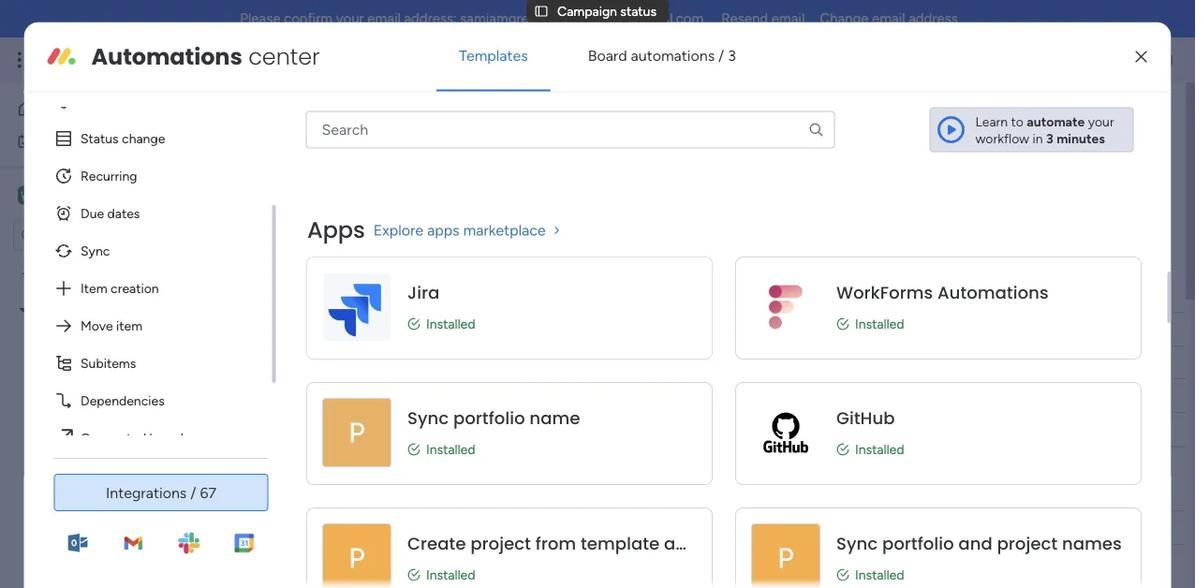 Task type: describe. For each thing, give the bounding box(es) containing it.
samiamgreeneggsnham27@gmail.com
[[461, 10, 704, 27]]

2 audience from the top
[[878, 520, 934, 536]]

names
[[1062, 533, 1122, 557]]

/ for integrations / 67
[[191, 484, 196, 502]]

sync for sync
[[80, 243, 110, 259]]

marketing
[[69, 302, 127, 318]]

board automations / 3 button
[[566, 33, 759, 78]]

person button
[[486, 215, 568, 245]]

sam's workspace
[[43, 187, 163, 204]]

campaign inside the campaign owner field
[[587, 520, 646, 536]]

to right here
[[486, 355, 499, 371]]

resend email
[[722, 10, 805, 27]]

apps
[[427, 222, 459, 240]]

start
[[578, 355, 605, 371]]

installed for create project from template automation
[[426, 568, 475, 584]]

tips
[[360, 281, 392, 305]]

campaign owner
[[587, 520, 686, 536]]

item for item creation
[[80, 281, 107, 297]]

own
[[407, 554, 432, 570]]

0 vertical spatial campaign status
[[558, 3, 657, 19]]

change email address link
[[820, 10, 958, 27]]

list box containing status change
[[39, 83, 276, 457]]

to right learn
[[1012, 113, 1024, 129]]

Search in workspace field
[[39, 225, 157, 246]]

board automations / 3
[[588, 47, 737, 65]]

workspace
[[87, 187, 163, 204]]

2 project from the left
[[997, 533, 1058, 557]]

status change
[[80, 131, 165, 147]]

board
[[588, 47, 628, 65]]

automate
[[1028, 113, 1086, 129]]

my work button
[[11, 126, 202, 156]]

person
[[516, 222, 557, 238]]

sync option
[[39, 233, 257, 270]]

integrations / 67
[[106, 484, 217, 502]]

p for create project from template automation
[[348, 542, 365, 576]]

67
[[200, 484, 217, 502]]

run,
[[545, 138, 567, 154]]

and left team
[[427, 138, 448, 154]]

make
[[496, 281, 545, 305]]

your right track
[[628, 138, 654, 154]]

due dates
[[80, 206, 139, 222]]

select product image
[[17, 51, 36, 69]]

angle down image
[[366, 223, 375, 237]]

this
[[287, 138, 311, 154]]

sam's workspace button
[[13, 179, 187, 211]]

and for green eggs and ham
[[116, 270, 138, 286]]

2 workspace image from the left
[[21, 185, 34, 206]]

from
[[535, 533, 576, 557]]

learn
[[976, 113, 1009, 129]]

track
[[595, 138, 625, 154]]

entire
[[657, 138, 691, 154]]

2
[[538, 361, 543, 373]]

1 audience field from the top
[[873, 319, 938, 340]]

email marketing
[[34, 302, 127, 318]]

create project from template automation
[[407, 533, 766, 557]]

1 email from the left
[[368, 10, 401, 27]]

click
[[425, 355, 454, 371]]

owner
[[650, 520, 686, 536]]

2 account field from the top
[[745, 518, 804, 538]]

3 minutes
[[1047, 130, 1106, 146]]

activity
[[939, 108, 985, 124]]

workspace selection element
[[18, 184, 165, 209]]

move item option
[[39, 307, 257, 345]]

automations center
[[91, 41, 320, 72]]

help for will
[[373, 138, 399, 154]]

few
[[322, 281, 356, 305]]

search image
[[808, 121, 825, 138]]

will
[[351, 138, 370, 154]]

Search for a column type search field
[[306, 111, 836, 149]]

item for item
[[429, 321, 456, 337]]

0 horizontal spatial template
[[581, 533, 660, 557]]

eggs
[[83, 270, 113, 286]]

caret down image
[[20, 304, 27, 317]]

2 vertical spatial you
[[382, 554, 403, 570]]

address
[[909, 10, 958, 27]]

this
[[652, 281, 683, 305]]

home
[[43, 101, 79, 117]]

workflow inside your workflow in
[[976, 130, 1030, 146]]

center
[[249, 41, 320, 72]]

my
[[41, 133, 59, 149]]

sync portfolio and project names
[[837, 533, 1122, 557]]

👋
[[409, 355, 422, 371]]

please
[[240, 10, 281, 27]]

this board will help you and your team plan, run, and track your entire campaign's workflow in one workspace.
[[287, 138, 926, 154]]

creation
[[110, 281, 159, 297]]

to right how
[[562, 355, 575, 371]]

apps
[[307, 215, 365, 247]]

sync portfolio name
[[407, 407, 580, 431]]

new item button
[[284, 215, 356, 245]]

dependencies option
[[39, 382, 257, 420]]

sam's
[[43, 187, 83, 204]]

automations
[[631, 47, 715, 65]]

marketplace
[[463, 222, 546, 240]]

installed for github
[[855, 442, 904, 458]]

campaign's
[[695, 138, 761, 154]]

github
[[837, 407, 895, 431]]

campaign
[[435, 554, 492, 570]]

green eggs and ham
[[44, 270, 169, 286]]

how
[[534, 355, 559, 371]]

Campaign status field
[[280, 100, 487, 132]]

templates
[[459, 47, 528, 65]]

email for resend email
[[772, 10, 805, 27]]

installed for workforms automations
[[855, 317, 904, 333]]

monday
[[83, 49, 148, 70]]

status
[[80, 131, 118, 147]]

here
[[457, 355, 483, 371]]

resend email link
[[722, 10, 805, 27]]

and right 'run,'
[[570, 138, 592, 154]]

1 account field from the top
[[745, 319, 804, 340]]

board
[[314, 138, 348, 154]]

p for sync portfolio and project names
[[778, 542, 794, 576]]

Search field
[[420, 217, 476, 243]]



Task type: vqa. For each thing, say whether or not it's contained in the screenshot.
rightmost the Campaign
no



Task type: locate. For each thing, give the bounding box(es) containing it.
templates button
[[437, 33, 551, 78]]

0 horizontal spatial workflow
[[764, 138, 818, 154]]

/ left 1
[[1099, 108, 1104, 124]]

help inside button
[[373, 138, 399, 154]]

address:
[[404, 10, 457, 27]]

campaign ideas and requests
[[65, 366, 237, 382]]

workforms automations
[[837, 282, 1049, 306]]

you inside button
[[402, 138, 423, 154]]

you right add
[[382, 554, 403, 570]]

/ for invite / 1
[[1099, 108, 1104, 124]]

1 project from the left
[[470, 533, 531, 557]]

in inside button
[[821, 138, 832, 154]]

goal
[[1054, 520, 1081, 536]]

due dates option
[[39, 195, 257, 233]]

0 vertical spatial automations
[[91, 41, 242, 72]]

help inside field
[[418, 281, 456, 305]]

hi there! 👋  click here to learn how to start ➡️
[[354, 355, 621, 371]]

your
[[336, 10, 364, 27], [1089, 113, 1115, 129], [452, 138, 478, 154], [628, 138, 654, 154]]

the
[[550, 281, 578, 305]]

0 horizontal spatial project
[[470, 533, 531, 557]]

3 email from the left
[[873, 10, 906, 27]]

1 horizontal spatial 3
[[1047, 130, 1054, 146]]

2 vertical spatial sync
[[837, 533, 878, 557]]

2 email from the left
[[772, 10, 805, 27]]

status up team
[[412, 100, 482, 132]]

new
[[291, 222, 319, 238]]

0 vertical spatial 3
[[728, 47, 737, 65]]

1 vertical spatial item
[[80, 281, 107, 297]]

and right ideas
[[162, 366, 183, 382]]

this board will help you and your team plan, run, and track your entire campaign's workflow in one workspace. button
[[284, 135, 926, 157]]

item right new at left top
[[322, 222, 349, 238]]

1 horizontal spatial email
[[772, 10, 805, 27]]

recurring option
[[39, 158, 257, 195]]

2 vertical spatial /
[[191, 484, 196, 502]]

workflow left one
[[764, 138, 818, 154]]

item creation
[[80, 281, 159, 297]]

0 horizontal spatial portfolio
[[453, 407, 525, 431]]

installed for jira
[[426, 317, 475, 333]]

1 vertical spatial status
[[412, 100, 482, 132]]

2 horizontal spatial status
[[621, 3, 657, 19]]

template left ":)"
[[687, 281, 766, 305]]

email right change
[[873, 10, 906, 27]]

1 account from the top
[[750, 321, 800, 337]]

None search field
[[306, 111, 836, 149]]

1 horizontal spatial portfolio
[[882, 533, 954, 557]]

installed for sync portfolio name
[[426, 442, 475, 458]]

1 vertical spatial sync
[[407, 407, 449, 431]]

invite / 1 button
[[1028, 101, 1121, 131]]

project
[[470, 533, 531, 557], [997, 533, 1058, 557]]

workspace.
[[860, 138, 926, 154]]

installed for sync portfolio and project names
[[855, 568, 904, 584]]

1 vertical spatial campaign status
[[285, 100, 482, 132]]

1 vertical spatial automations
[[938, 282, 1049, 306]]

you for make
[[460, 281, 492, 305]]

2 vertical spatial item
[[429, 321, 456, 337]]

work inside 'my work' button
[[62, 133, 91, 149]]

item inside button
[[322, 222, 349, 238]]

option
[[0, 261, 239, 265]]

1 vertical spatial audience
[[878, 520, 934, 536]]

1 horizontal spatial item
[[322, 222, 349, 238]]

1 audience from the top
[[878, 321, 934, 337]]

help right tips
[[418, 281, 456, 305]]

0 horizontal spatial in
[[821, 138, 832, 154]]

1 horizontal spatial automations
[[938, 282, 1049, 306]]

automations  center image
[[46, 42, 76, 72]]

ideas
[[128, 366, 158, 382]]

there!
[[370, 355, 405, 371]]

to right tips
[[396, 281, 413, 305]]

1 vertical spatial audience field
[[873, 518, 938, 538]]

1 vertical spatial /
[[1099, 108, 1104, 124]]

email
[[34, 302, 65, 318]]

/ inside button
[[719, 47, 725, 65]]

campaign status
[[558, 3, 657, 19], [285, 100, 482, 132], [65, 334, 164, 350]]

management
[[189, 49, 291, 70]]

sync for sync portfolio and project names
[[837, 533, 878, 557]]

name
[[530, 407, 580, 431]]

your inside your workflow in
[[1089, 113, 1115, 129]]

item creation option
[[39, 270, 257, 307]]

Upcoming campaigns field
[[318, 480, 519, 504]]

0 vertical spatial portfolio
[[453, 407, 525, 431]]

and left the goal field
[[959, 533, 993, 557]]

campaign status up subitems
[[65, 334, 164, 350]]

hi
[[354, 355, 367, 371]]

1 vertical spatial help
[[418, 281, 456, 305]]

green
[[44, 270, 80, 286]]

few tips to help you make the most of this template :)
[[322, 281, 783, 305]]

0 vertical spatial help
[[373, 138, 399, 154]]

1 horizontal spatial /
[[719, 47, 725, 65]]

p up 'upcoming'
[[348, 417, 365, 450]]

requests
[[187, 366, 237, 382]]

due
[[80, 206, 104, 222]]

explore apps marketplace link
[[373, 222, 564, 240]]

sync
[[80, 243, 110, 259], [407, 407, 449, 431], [837, 533, 878, 557]]

0 vertical spatial audience
[[878, 321, 934, 337]]

sync for sync portfolio name
[[407, 407, 449, 431]]

3 inside button
[[728, 47, 737, 65]]

campaigns
[[416, 480, 515, 504]]

add you own campaign
[[354, 554, 492, 570]]

one
[[835, 138, 857, 154]]

show board description image
[[495, 107, 518, 126]]

subitems option
[[39, 345, 257, 382]]

project left from
[[470, 533, 531, 557]]

plan,
[[514, 138, 542, 154]]

in down learn to automate
[[1033, 130, 1044, 146]]

Few tips to help you make the most of this template :) field
[[318, 281, 788, 306]]

your left team
[[452, 138, 478, 154]]

invite / 1
[[1063, 108, 1113, 124]]

1 horizontal spatial work
[[151, 49, 185, 70]]

1 horizontal spatial campaign status
[[285, 100, 482, 132]]

campaign
[[558, 3, 618, 19], [285, 100, 406, 132], [65, 334, 125, 350], [65, 366, 125, 382], [587, 520, 646, 536]]

monday work management
[[83, 49, 291, 70]]

workforms
[[837, 282, 933, 306]]

move item
[[80, 318, 142, 334]]

1 horizontal spatial sync
[[407, 407, 449, 431]]

team
[[481, 138, 511, 154]]

0 horizontal spatial 3
[[728, 47, 737, 65]]

workflow
[[976, 130, 1030, 146], [764, 138, 818, 154]]

and
[[427, 138, 448, 154], [570, 138, 592, 154], [116, 270, 138, 286], [162, 366, 183, 382], [959, 533, 993, 557]]

ham
[[141, 270, 169, 286]]

item
[[322, 222, 349, 238], [80, 281, 107, 297], [429, 321, 456, 337]]

sync inside 'option'
[[80, 243, 110, 259]]

1 workspace image from the left
[[18, 185, 37, 206]]

most
[[582, 281, 626, 305]]

3 down resend
[[728, 47, 737, 65]]

account
[[750, 321, 800, 337], [750, 520, 800, 536]]

to
[[1012, 113, 1024, 129], [396, 281, 413, 305], [486, 355, 499, 371], [562, 355, 575, 371]]

sam green image
[[1143, 45, 1173, 75]]

to inside field
[[396, 281, 413, 305]]

add to favorites image
[[527, 106, 546, 125]]

item
[[116, 318, 142, 334]]

resend
[[722, 10, 769, 27]]

0 horizontal spatial automations
[[91, 41, 242, 72]]

in inside your workflow in
[[1033, 130, 1044, 146]]

and left ham
[[116, 270, 138, 286]]

work for monday
[[151, 49, 185, 70]]

/
[[719, 47, 725, 65], [1099, 108, 1104, 124], [191, 484, 196, 502]]

you inside field
[[460, 281, 492, 305]]

you left 'make'
[[460, 281, 492, 305]]

minutes
[[1057, 130, 1106, 146]]

status up ideas
[[128, 334, 164, 350]]

Account field
[[745, 319, 804, 340], [745, 518, 804, 538]]

item up marketing
[[80, 281, 107, 297]]

Campaign owner field
[[582, 518, 691, 538]]

email for change email address
[[873, 10, 906, 27]]

you for and
[[402, 138, 423, 154]]

0 horizontal spatial email
[[368, 10, 401, 27]]

➡️
[[608, 355, 621, 371]]

activity button
[[932, 101, 1021, 131]]

:)
[[771, 281, 783, 305]]

0 vertical spatial /
[[719, 47, 725, 65]]

2 button
[[502, 346, 563, 380]]

2 vertical spatial campaign status
[[65, 334, 164, 350]]

0 horizontal spatial campaign status
[[65, 334, 164, 350]]

1 vertical spatial portfolio
[[882, 533, 954, 557]]

1 vertical spatial template
[[581, 533, 660, 557]]

0 vertical spatial sync
[[80, 243, 110, 259]]

create
[[407, 533, 466, 557]]

public board image
[[40, 365, 58, 383]]

1 vertical spatial account
[[750, 520, 800, 536]]

1 vertical spatial work
[[62, 133, 91, 149]]

and for campaign ideas and requests
[[162, 366, 183, 382]]

your up minutes
[[1089, 113, 1115, 129]]

campaign status inside list box
[[65, 334, 164, 350]]

list box
[[39, 83, 276, 457], [0, 259, 239, 589]]

of
[[631, 281, 647, 305]]

automation
[[664, 533, 766, 557]]

3 down the automate
[[1047, 130, 1054, 146]]

2 vertical spatial status
[[128, 334, 164, 350]]

project left the names
[[997, 533, 1058, 557]]

0 vertical spatial item
[[322, 222, 349, 238]]

1 horizontal spatial project
[[997, 533, 1058, 557]]

0 vertical spatial audience field
[[873, 319, 938, 340]]

template inside field
[[687, 281, 766, 305]]

status up board automations / 3 button
[[621, 3, 657, 19]]

1 vertical spatial 3
[[1047, 130, 1054, 146]]

learn
[[502, 355, 531, 371]]

2 horizontal spatial item
[[429, 321, 456, 337]]

item up click
[[429, 321, 456, 337]]

/ left 67
[[191, 484, 196, 502]]

help for to
[[418, 281, 456, 305]]

template right from
[[581, 533, 660, 557]]

confirm
[[284, 10, 333, 27]]

please confirm your email address: samiamgreeneggsnham27@gmail.com
[[240, 10, 704, 27]]

jira
[[407, 282, 440, 306]]

1 vertical spatial account field
[[745, 518, 804, 538]]

campaign status up will
[[285, 100, 482, 132]]

invite
[[1063, 108, 1096, 124]]

installed
[[426, 317, 475, 333], [855, 317, 904, 333], [426, 442, 475, 458], [855, 442, 904, 458], [426, 568, 475, 584], [855, 568, 904, 584]]

2 audience field from the top
[[873, 518, 938, 538]]

p right automation
[[778, 542, 794, 576]]

your right confirm
[[336, 10, 364, 27]]

work right the monday
[[151, 49, 185, 70]]

your workflow in
[[976, 113, 1115, 146]]

0 vertical spatial account
[[750, 321, 800, 337]]

1 horizontal spatial in
[[1033, 130, 1044, 146]]

list box containing green eggs and ham
[[0, 259, 239, 589]]

item inside option
[[80, 281, 107, 297]]

portfolio for name
[[453, 407, 525, 431]]

0 vertical spatial account field
[[745, 319, 804, 340]]

2 horizontal spatial /
[[1099, 108, 1104, 124]]

p left own
[[348, 542, 365, 576]]

status change option
[[39, 120, 257, 158]]

integrations / 67 button
[[54, 474, 269, 512]]

0 horizontal spatial item
[[80, 281, 107, 297]]

workflow inside this board will help you and your team plan, run, and track your entire campaign's workflow in one workspace. button
[[764, 138, 818, 154]]

workspace image
[[18, 185, 37, 206], [21, 185, 34, 206]]

1
[[1107, 108, 1113, 124]]

0 vertical spatial template
[[687, 281, 766, 305]]

2 horizontal spatial sync
[[837, 533, 878, 557]]

1 horizontal spatial template
[[687, 281, 766, 305]]

0 horizontal spatial help
[[373, 138, 399, 154]]

change email address
[[820, 10, 958, 27]]

1 vertical spatial you
[[460, 281, 492, 305]]

0 vertical spatial you
[[402, 138, 423, 154]]

work for my
[[62, 133, 91, 149]]

2 horizontal spatial email
[[873, 10, 906, 27]]

Audience field
[[873, 319, 938, 340], [873, 518, 938, 538]]

portfolio for and
[[882, 533, 954, 557]]

and for sync portfolio and project names
[[959, 533, 993, 557]]

email left 'address:'
[[368, 10, 401, 27]]

see plans image
[[311, 49, 328, 71]]

0 horizontal spatial status
[[128, 334, 164, 350]]

Goal field
[[1049, 518, 1086, 538]]

recurring
[[80, 168, 137, 184]]

0 horizontal spatial /
[[191, 484, 196, 502]]

2 account from the top
[[750, 520, 800, 536]]

email right resend
[[772, 10, 805, 27]]

p for sync portfolio name
[[348, 417, 365, 450]]

0 vertical spatial status
[[621, 3, 657, 19]]

0 horizontal spatial work
[[62, 133, 91, 149]]

in left one
[[821, 138, 832, 154]]

0 horizontal spatial sync
[[80, 243, 110, 259]]

you
[[402, 138, 423, 154], [460, 281, 492, 305], [382, 554, 403, 570]]

help right will
[[373, 138, 399, 154]]

0 vertical spatial work
[[151, 49, 185, 70]]

you down 'campaign status' field
[[402, 138, 423, 154]]

portfolio
[[453, 407, 525, 431], [882, 533, 954, 557]]

1 horizontal spatial status
[[412, 100, 482, 132]]

email
[[368, 10, 401, 27], [772, 10, 805, 27], [873, 10, 906, 27]]

1 horizontal spatial help
[[418, 281, 456, 305]]

campaign status up board
[[558, 3, 657, 19]]

workflow down learn
[[976, 130, 1030, 146]]

dependencies
[[80, 393, 164, 409]]

1 horizontal spatial workflow
[[976, 130, 1030, 146]]

status
[[621, 3, 657, 19], [412, 100, 482, 132], [128, 334, 164, 350]]

2 horizontal spatial campaign status
[[558, 3, 657, 19]]

work right my
[[62, 133, 91, 149]]

v2 search image
[[406, 219, 420, 240]]

/ down resend
[[719, 47, 725, 65]]



